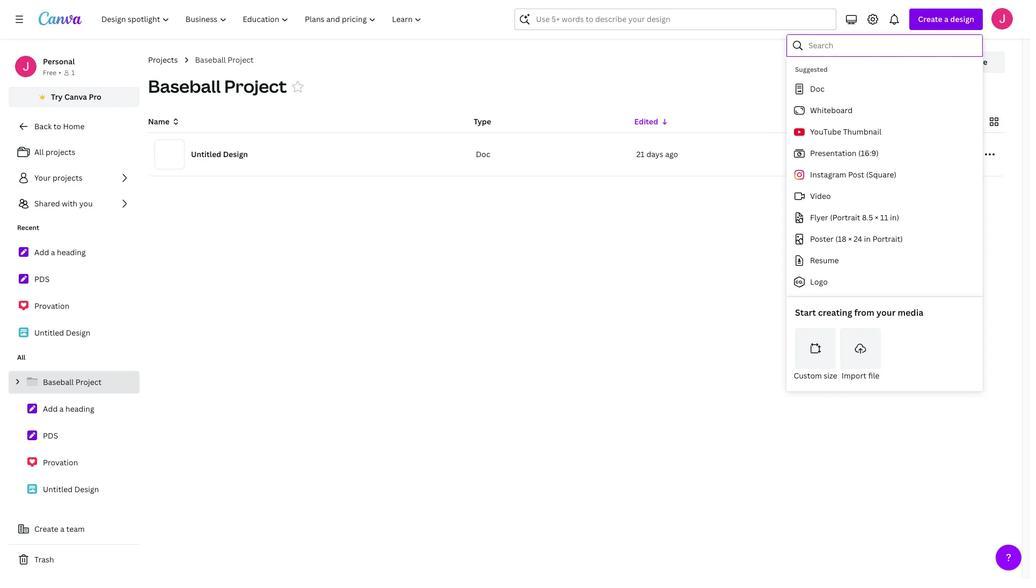 Task type: vqa. For each thing, say whether or not it's contained in the screenshot.
YouTube
yes



Task type: locate. For each thing, give the bounding box(es) containing it.
a for first add a heading link from the bottom
[[59, 404, 64, 414]]

× left 24
[[849, 234, 852, 244]]

free
[[43, 68, 56, 77]]

your projects link
[[9, 167, 140, 189]]

suggested
[[795, 65, 828, 74]]

0 vertical spatial projects
[[46, 147, 75, 157]]

projects link
[[148, 54, 178, 66]]

0 horizontal spatial all
[[17, 353, 25, 362]]

0 vertical spatial add a heading
[[34, 247, 86, 258]]

back
[[34, 121, 52, 131]]

doc inside doc link
[[810, 84, 825, 94]]

add a heading link
[[9, 241, 140, 264], [9, 398, 140, 421]]

with
[[62, 199, 77, 209]]

1 vertical spatial list
[[9, 241, 140, 345]]

2 list from the top
[[9, 241, 140, 345]]

0 vertical spatial all
[[34, 147, 44, 157]]

1 horizontal spatial ×
[[875, 213, 879, 223]]

logo link
[[787, 272, 979, 293]]

try
[[51, 92, 63, 102]]

a inside button
[[60, 524, 64, 534]]

recent
[[17, 223, 39, 232]]

21
[[637, 149, 645, 159]]

3 list from the top
[[9, 371, 140, 501]]

heading for 2nd add a heading link from the bottom of the page
[[57, 247, 86, 258]]

1 add a heading link from the top
[[9, 241, 140, 264]]

(16:9)
[[859, 148, 879, 158]]

0 vertical spatial doc
[[810, 84, 825, 94]]

doc down the suggested at the top right of page
[[810, 84, 825, 94]]

list containing add a heading
[[9, 241, 140, 345]]

free •
[[43, 68, 61, 77]]

create left team
[[34, 524, 58, 534]]

baseball project link
[[195, 54, 254, 66], [9, 371, 140, 394]]

0 vertical spatial ×
[[875, 213, 879, 223]]

1 vertical spatial heading
[[65, 404, 94, 414]]

projects down back to home
[[46, 147, 75, 157]]

0 vertical spatial untitled design link
[[9, 322, 140, 345]]

james peterson
[[797, 149, 855, 159]]

1 list from the top
[[9, 142, 140, 215]]

try canva pro
[[51, 92, 101, 102]]

project inside button
[[224, 75, 287, 98]]

in
[[864, 234, 871, 244]]

heading
[[57, 247, 86, 258], [65, 404, 94, 414]]

creating
[[818, 307, 852, 319]]

create a design button
[[910, 9, 983, 30]]

0 horizontal spatial baseball project link
[[9, 371, 140, 394]]

2 vertical spatial project
[[76, 377, 102, 387]]

pds
[[34, 274, 50, 284], [43, 431, 58, 441]]

create inside button
[[34, 524, 58, 534]]

None search field
[[515, 9, 837, 30]]

type
[[474, 116, 491, 127]]

all inside 'link'
[[34, 147, 44, 157]]

1 vertical spatial provation link
[[9, 452, 140, 474]]

untitled design link
[[9, 322, 140, 345], [9, 479, 140, 501]]

0 vertical spatial untitled
[[191, 149, 221, 159]]

0 vertical spatial untitled design
[[191, 149, 248, 159]]

2 pds link from the top
[[9, 425, 140, 448]]

ago
[[665, 149, 678, 159]]

projects inside 'link'
[[46, 147, 75, 157]]

baseball project
[[195, 55, 254, 65], [148, 75, 287, 98], [43, 377, 102, 387]]

presentation (16:9) link
[[787, 143, 979, 164]]

baseball inside button
[[148, 75, 221, 98]]

james peterson image
[[992, 8, 1013, 30]]

1 vertical spatial add a heading
[[43, 404, 94, 414]]

×
[[875, 213, 879, 223], [849, 234, 852, 244]]

1 horizontal spatial baseball project link
[[195, 54, 254, 66]]

media
[[898, 307, 924, 319]]

all
[[34, 147, 44, 157], [17, 353, 25, 362]]

add
[[34, 247, 49, 258], [43, 404, 58, 414]]

0 vertical spatial baseball
[[195, 55, 226, 65]]

1 vertical spatial ×
[[849, 234, 852, 244]]

trash link
[[9, 550, 140, 571]]

doc down type in the top of the page
[[476, 149, 490, 159]]

untitled design
[[191, 149, 248, 159], [34, 328, 90, 338], [43, 485, 99, 495]]

projects
[[46, 147, 75, 157], [53, 173, 82, 183]]

× left 11
[[875, 213, 879, 223]]

all for all projects
[[34, 147, 44, 157]]

1 horizontal spatial create
[[918, 14, 943, 24]]

2 vertical spatial baseball project
[[43, 377, 102, 387]]

provation link
[[9, 295, 140, 318], [9, 452, 140, 474]]

add a heading for 2nd add a heading link from the bottom of the page
[[34, 247, 86, 258]]

0 vertical spatial provation link
[[9, 295, 140, 318]]

list containing baseball project
[[9, 371, 140, 501]]

canva
[[64, 92, 87, 102]]

1 vertical spatial add a heading link
[[9, 398, 140, 421]]

2 vertical spatial baseball
[[43, 377, 74, 387]]

share
[[967, 57, 988, 67]]

1 horizontal spatial all
[[34, 147, 44, 157]]

1 vertical spatial all
[[17, 353, 25, 362]]

size
[[824, 371, 837, 381]]

projects for your projects
[[53, 173, 82, 183]]

doc
[[810, 84, 825, 94], [476, 149, 490, 159]]

create for create a design
[[918, 14, 943, 24]]

list
[[9, 142, 140, 215], [9, 241, 140, 345], [9, 371, 140, 501]]

1 horizontal spatial doc
[[810, 84, 825, 94]]

0 vertical spatial baseball project link
[[195, 54, 254, 66]]

whiteboard
[[810, 105, 853, 115]]

2 vertical spatial list
[[9, 371, 140, 501]]

1 vertical spatial untitled design link
[[9, 479, 140, 501]]

back to home link
[[9, 116, 140, 137]]

create inside 'dropdown button'
[[918, 14, 943, 24]]

1 vertical spatial create
[[34, 524, 58, 534]]

(square)
[[866, 170, 897, 180]]

create a team
[[34, 524, 85, 534]]

1 vertical spatial doc
[[476, 149, 490, 159]]

0 vertical spatial list
[[9, 142, 140, 215]]

trash
[[34, 555, 54, 565]]

your
[[34, 173, 51, 183]]

a
[[945, 14, 949, 24], [51, 247, 55, 258], [59, 404, 64, 414], [60, 524, 64, 534]]

design
[[223, 149, 248, 159], [66, 328, 90, 338], [74, 485, 99, 495]]

add a heading
[[34, 247, 86, 258], [43, 404, 94, 414]]

0 horizontal spatial create
[[34, 524, 58, 534]]

create
[[918, 14, 943, 24], [34, 524, 58, 534]]

0 vertical spatial project
[[228, 55, 254, 65]]

flyer
[[810, 213, 828, 223]]

presentation
[[810, 148, 857, 158]]

edited button
[[634, 116, 669, 128]]

0 vertical spatial add a heading link
[[9, 241, 140, 264]]

1 vertical spatial project
[[224, 75, 287, 98]]

0 vertical spatial pds link
[[9, 268, 140, 291]]

1 vertical spatial add
[[43, 404, 58, 414]]

portrait)
[[873, 234, 903, 244]]

team
[[66, 524, 85, 534]]

1 vertical spatial baseball
[[148, 75, 221, 98]]

create left design
[[918, 14, 943, 24]]

video link
[[787, 186, 979, 207]]

projects right your
[[53, 173, 82, 183]]

0 vertical spatial heading
[[57, 247, 86, 258]]

0 vertical spatial create
[[918, 14, 943, 24]]

1 vertical spatial pds link
[[9, 425, 140, 448]]

pds link
[[9, 268, 140, 291], [9, 425, 140, 448]]

1 vertical spatial projects
[[53, 173, 82, 183]]

0 vertical spatial add
[[34, 247, 49, 258]]

21 days ago
[[637, 149, 678, 159]]

project
[[228, 55, 254, 65], [224, 75, 287, 98], [76, 377, 102, 387]]



Task type: describe. For each thing, give the bounding box(es) containing it.
heading for first add a heading link from the bottom
[[65, 404, 94, 414]]

project for baseball project button
[[224, 75, 287, 98]]

file
[[869, 371, 880, 381]]

0 horizontal spatial ×
[[849, 234, 852, 244]]

peterson
[[822, 149, 855, 159]]

baseball project button
[[148, 75, 287, 98]]

0 vertical spatial provation
[[34, 301, 69, 311]]

start creating from your media
[[795, 307, 924, 319]]

1 vertical spatial design
[[66, 328, 90, 338]]

add for 2nd add a heading link from the bottom of the page
[[34, 247, 49, 258]]

all projects
[[34, 147, 75, 157]]

1 provation link from the top
[[9, 295, 140, 318]]

projects for all projects
[[46, 147, 75, 157]]

flyer (portrait 8.5 × 11 in)
[[810, 213, 899, 223]]

your projects
[[34, 173, 82, 183]]

custom
[[794, 371, 822, 381]]

create for create a team
[[34, 524, 58, 534]]

a for 2nd add a heading link from the bottom of the page
[[51, 247, 55, 258]]

add a heading for first add a heading link from the bottom
[[43, 404, 94, 414]]

in)
[[890, 213, 899, 223]]

name
[[148, 116, 170, 127]]

(18
[[836, 234, 847, 244]]

2 vertical spatial untitled
[[43, 485, 73, 495]]

2 provation link from the top
[[9, 452, 140, 474]]

create a team button
[[9, 519, 140, 540]]

baseball for baseball project link to the top
[[195, 55, 226, 65]]

shared with you
[[34, 199, 93, 209]]

pro
[[89, 92, 101, 102]]

24
[[854, 234, 862, 244]]

flyer (portrait 8.5 × 11 in) link
[[787, 207, 979, 229]]

import
[[842, 371, 867, 381]]

top level navigation element
[[94, 9, 431, 30]]

resume
[[810, 255, 839, 266]]

back to home
[[34, 121, 85, 131]]

design
[[951, 14, 975, 24]]

1 vertical spatial baseball project
[[148, 75, 287, 98]]

1 pds link from the top
[[9, 268, 140, 291]]

edited
[[634, 116, 658, 127]]

personal
[[43, 56, 75, 67]]

Search search field
[[536, 9, 815, 30]]

start
[[795, 307, 816, 319]]

you
[[79, 199, 93, 209]]

1 vertical spatial baseball project link
[[9, 371, 140, 394]]

poster (18 × 24 in portrait) link
[[787, 229, 979, 250]]

video
[[810, 191, 831, 201]]

2 add a heading link from the top
[[9, 398, 140, 421]]

(portrait
[[830, 213, 861, 223]]

shared
[[34, 199, 60, 209]]

1 vertical spatial provation
[[43, 458, 78, 468]]

your
[[877, 307, 896, 319]]

youtube thumbnail
[[810, 127, 882, 137]]

a inside 'dropdown button'
[[945, 14, 949, 24]]

projects
[[148, 55, 178, 65]]

doc link
[[787, 78, 979, 100]]

all for all
[[17, 353, 25, 362]]

poster (18 × 24 in portrait)
[[810, 234, 903, 244]]

poster
[[810, 234, 834, 244]]

to
[[53, 121, 61, 131]]

instagram post (square)
[[810, 170, 897, 180]]

1 vertical spatial pds
[[43, 431, 58, 441]]

james
[[797, 149, 821, 159]]

a for create a team button at the bottom of page
[[60, 524, 64, 534]]

share button
[[949, 52, 1005, 73]]

resume link
[[787, 250, 979, 272]]

custom size
[[794, 371, 837, 381]]

home
[[63, 121, 85, 131]]

2 untitled design link from the top
[[9, 479, 140, 501]]

owner
[[795, 116, 819, 127]]

whiteboard link
[[787, 100, 979, 121]]

Search search field
[[809, 35, 976, 56]]

days
[[647, 149, 664, 159]]

add for first add a heading link from the bottom
[[43, 404, 58, 414]]

logo
[[810, 277, 828, 287]]

0 vertical spatial pds
[[34, 274, 50, 284]]

1 untitled design link from the top
[[9, 322, 140, 345]]

try canva pro button
[[9, 87, 140, 107]]

presentation (16:9)
[[810, 148, 879, 158]]

baseball inside "list"
[[43, 377, 74, 387]]

8.5
[[862, 213, 873, 223]]

post
[[848, 170, 865, 180]]

instagram
[[810, 170, 847, 180]]

1
[[71, 68, 75, 77]]

youtube thumbnail link
[[787, 121, 979, 143]]

create a design
[[918, 14, 975, 24]]

0 vertical spatial baseball project
[[195, 55, 254, 65]]

0 horizontal spatial doc
[[476, 149, 490, 159]]

instagram post (square) link
[[787, 164, 979, 186]]

2 vertical spatial untitled design
[[43, 485, 99, 495]]

•
[[59, 68, 61, 77]]

list containing all projects
[[9, 142, 140, 215]]

project for baseball project link to the top
[[228, 55, 254, 65]]

baseball for baseball project button
[[148, 75, 221, 98]]

thumbnail
[[843, 127, 882, 137]]

youtube
[[810, 127, 841, 137]]

all projects link
[[9, 142, 140, 163]]

project inside "list"
[[76, 377, 102, 387]]

shared with you link
[[9, 193, 140, 215]]

0 vertical spatial design
[[223, 149, 248, 159]]

1 vertical spatial untitled
[[34, 328, 64, 338]]

11
[[880, 213, 888, 223]]

import file
[[842, 371, 880, 381]]

1 vertical spatial untitled design
[[34, 328, 90, 338]]

2 vertical spatial design
[[74, 485, 99, 495]]

from
[[855, 307, 875, 319]]

name button
[[148, 116, 180, 128]]



